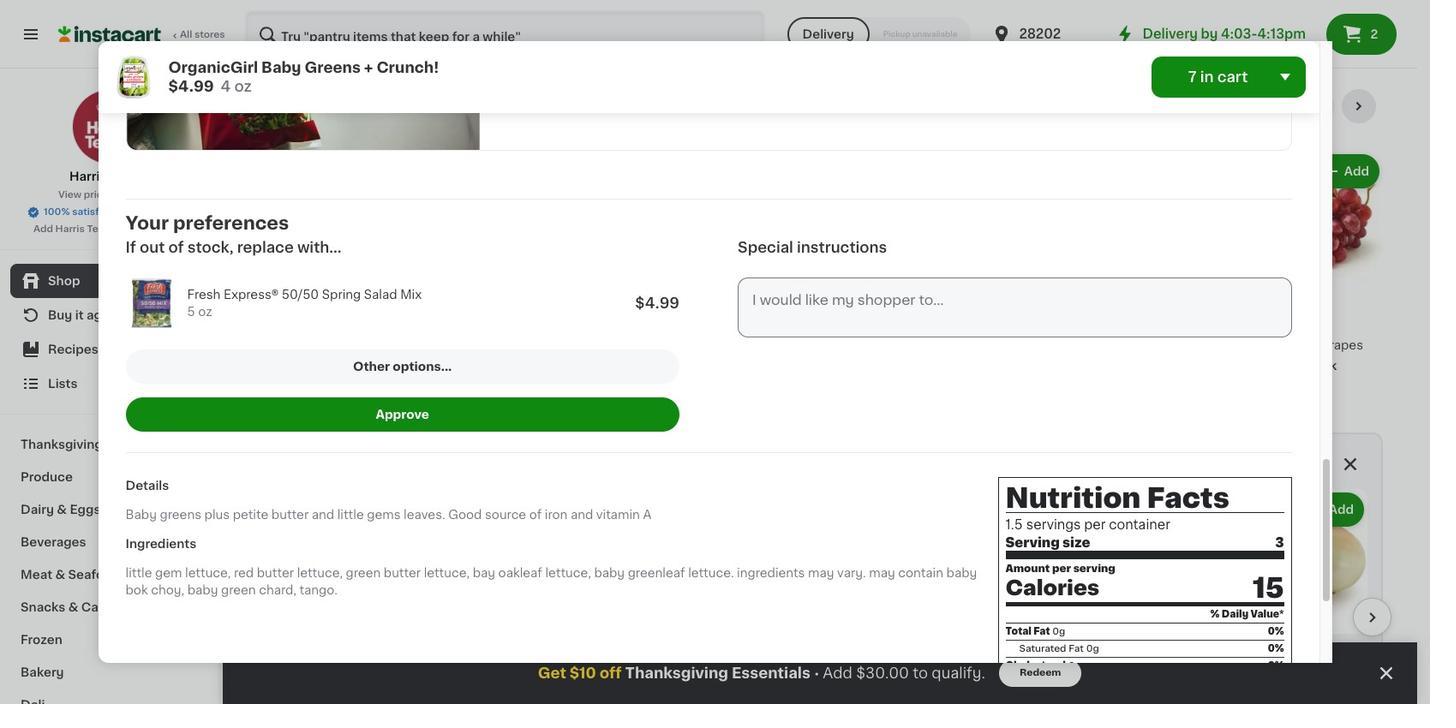 Task type: vqa. For each thing, say whether or not it's contained in the screenshot.
second Banana from right
yes



Task type: locate. For each thing, give the bounding box(es) containing it.
+ inside 'organicgirl baby greens + crunch! $4.99 4 oz'
[[364, 61, 373, 75]]

greens down get $10 off thanksgiving essentials • add $30.00 to qualify.
[[748, 691, 792, 703]]

0 horizontal spatial thanksgiving
[[21, 439, 103, 451]]

harris down 100%
[[55, 225, 85, 234]]

large left ripe on the right top of the page
[[909, 340, 943, 352]]

taylor for taylor farms® caesar chopped salad kit bag 11.15 oz
[[1276, 19, 1313, 31]]

baby inside 'organicgirl baby greens + crunch! $4.99 4 oz'
[[262, 61, 301, 75]]

all stores
[[180, 30, 225, 39]]

view left all
[[1186, 100, 1216, 112]]

recipes
[[48, 344, 98, 356]]

$ inside $ 1 89
[[1069, 649, 1075, 659]]

1 vertical spatial 0%
[[1269, 645, 1285, 654]]

view inside the "view pricing policy" link
[[58, 190, 82, 200]]

each for $2.10 each (estimated) element
[[950, 648, 976, 658]]

kit for taylor farms® mediterranean crunch chopped salad kit
[[1064, 70, 1080, 82]]

farms® up caesar
[[1316, 19, 1360, 31]]

nutrition facts
[[1006, 486, 1230, 513]]

many in stock down about 0.39 lb each
[[274, 394, 360, 406]]

other options...
[[353, 361, 452, 373]]

each (est.) up qualify.
[[950, 648, 1007, 658]]

0 vertical spatial fat
[[1034, 628, 1051, 637]]

farms® inside taylor farms® caesar chopped salad kit bag 11.15 oz
[[1316, 19, 1360, 31]]

0 horizontal spatial fat
[[1034, 628, 1051, 637]]

item carousel region
[[257, 89, 1384, 419], [273, 483, 1392, 705]]

1 horizontal spatial 0g
[[1087, 645, 1100, 654]]

1 each (est.) from the left
[[479, 648, 536, 658]]

$0.73 each (estimated) element
[[1224, 641, 1368, 671]]

0 vertical spatial 4
[[221, 80, 231, 93]]

& left candy
[[68, 602, 78, 614]]

% daily value*
[[1211, 611, 1285, 620]]

1 (est.) from the left
[[507, 648, 536, 658]]

0 horizontal spatial essentials
[[106, 439, 169, 451]]

stock inside 'small lemon many in stock'
[[652, 360, 686, 372]]

stock
[[652, 360, 686, 372], [1303, 360, 1338, 372], [489, 377, 523, 389], [326, 394, 360, 406]]

$2.10 each (estimated) element
[[907, 641, 1051, 671]]

0
[[441, 648, 456, 668], [600, 648, 614, 668], [1234, 648, 1248, 668]]

3
[[1276, 536, 1285, 549]]

ingredients
[[737, 568, 806, 580]]

0 left 80
[[441, 648, 456, 668]]

1 vertical spatial 4
[[758, 648, 773, 668]]

3 $ from the left
[[593, 649, 600, 659]]

product group containing 1
[[1065, 490, 1210, 705]]

baby right the •
[[820, 674, 851, 686]]

vary.
[[838, 568, 867, 580]]

$ for $ 0 80
[[435, 649, 441, 659]]

taylor farms® caesar chopped salad kit bag 11.15 oz
[[1276, 19, 1378, 82]]

2 horizontal spatial (est.)
[[1298, 648, 1327, 658]]

oz inside 'organicgirl baby greens + crunch! $4.99 4 oz'
[[234, 80, 252, 93]]

taylor to your tastes
[[494, 30, 600, 62]]

section containing 2
[[257, 433, 1392, 705]]

each (est.) inside $0.80 each (estimated) element
[[479, 648, 536, 658]]

and down frequently
[[312, 509, 335, 521]]

section
[[257, 433, 1392, 705]]

3 lettuce, from the left
[[424, 568, 470, 580]]

chopped right caesar
[[1322, 36, 1378, 48]]

lemon
[[619, 340, 660, 352]]

1 horizontal spatial chopped
[[1075, 53, 1131, 65]]

fresh inside organic fresh banana - each
[[1123, 340, 1156, 352]]

$ up 0mg
[[1069, 649, 1075, 659]]

None search field
[[245, 10, 765, 58]]

3 0% from the top
[[1269, 662, 1285, 671]]

1 vertical spatial &
[[55, 569, 65, 581]]

4 $ from the left
[[1069, 649, 1075, 659]]

red up tomatoes
[[944, 674, 968, 686]]

baby down details
[[126, 509, 157, 521]]

1 vertical spatial baby
[[126, 509, 157, 521]]

2 right caesar
[[1371, 28, 1379, 40]]

replace
[[237, 241, 294, 254]]

harris teeter
[[69, 171, 149, 183]]

0 horizontal spatial kit
[[815, 70, 832, 82]]

1 vertical spatial to
[[140, 225, 150, 234]]

instacart logo image
[[58, 24, 161, 45]]

delivery by 4:03-4:13pm link
[[1116, 24, 1307, 45]]

chopped inside taylor farms® steakhouse wedge chopped salad kit bag
[[825, 53, 881, 65]]

kit down crunch
[[1064, 70, 1080, 82]]

1 horizontal spatial organicgirl
[[748, 674, 817, 686]]

many inside 'small lemon many in stock'
[[600, 360, 635, 372]]

large for large red beefsteak tomatoes
[[907, 674, 941, 686]]

choy,
[[151, 585, 184, 597]]

each (est.) right 73
[[1270, 648, 1327, 658]]

$4.99 down all
[[168, 80, 214, 93]]

baby right contain
[[947, 568, 978, 580]]

many down small
[[600, 360, 635, 372]]

2 farms® from the left
[[1067, 19, 1111, 31]]

baby left greenleaf
[[595, 568, 625, 580]]

1 vertical spatial little
[[126, 568, 152, 580]]

0g right 1
[[1087, 645, 1100, 654]]

$ left 73
[[1227, 649, 1234, 659]]

each right 73
[[1270, 648, 1296, 658]]

per up calories
[[1053, 564, 1072, 574]]

thanksgiving essentials link
[[10, 429, 208, 461]]

many in stock down container
[[437, 377, 523, 389]]

0 vertical spatial essentials
[[106, 439, 169, 451]]

1 lettuce, from the left
[[185, 568, 231, 580]]

essentials left the •
[[732, 667, 811, 681]]

may
[[809, 568, 835, 580], [870, 568, 896, 580]]

section inside main content
[[257, 433, 1392, 705]]

2 (est.) from the left
[[979, 648, 1007, 658]]

3 farms® from the left
[[1316, 19, 1360, 31]]

0 vertical spatial baby
[[262, 61, 301, 75]]

0 vertical spatial organicgirl
[[168, 61, 258, 75]]

$ inside $ 2 49
[[276, 649, 283, 659]]

fresh inside fresh express® 50/50 spring salad mix 5 oz
[[187, 289, 221, 301]]

2 0% from the top
[[1269, 645, 1285, 654]]

0 horizontal spatial 4
[[221, 80, 231, 93]]

1 horizontal spatial $4.99
[[636, 297, 680, 311]]

0 vertical spatial little
[[338, 509, 364, 521]]

green down red
[[221, 585, 256, 597]]

1 vertical spatial per
[[1053, 564, 1072, 574]]

1 horizontal spatial 4
[[758, 648, 773, 668]]

$ 0 80
[[435, 648, 472, 668]]

each
[[350, 340, 380, 352], [1072, 357, 1102, 369]]

1 0 from the left
[[441, 648, 456, 668]]

2 vertical spatial to
[[913, 667, 929, 681]]

kit inside taylor farms® steakhouse wedge chopped salad kit bag
[[815, 70, 832, 82]]

2 vertical spatial baby
[[820, 674, 851, 686]]

taylor inside taylor farms® caesar chopped salad kit bag 11.15 oz
[[1276, 19, 1313, 31]]

beverages
[[21, 537, 86, 549]]

view inside view all (40+) 'popup button'
[[1186, 100, 1216, 112]]

0% right 73
[[1269, 645, 1285, 654]]

1 horizontal spatial green
[[346, 568, 381, 580]]

delivery left by
[[1143, 27, 1199, 40]]

4 down stores
[[221, 80, 231, 93]]

chopped inside taylor farms® caesar chopped salad kit bag 11.15 oz
[[1322, 36, 1378, 48]]

crunch! inside 'organicgirl baby greens + crunch! $4.99 4 oz'
[[377, 61, 439, 75]]

0% right $ 0 73
[[1269, 662, 1285, 671]]

main content
[[223, 69, 1418, 705]]

1 vertical spatial fat
[[1069, 645, 1085, 654]]

2 each (est.) from the left
[[950, 648, 1007, 658]]

teeter up the policy on the top left
[[110, 171, 149, 183]]

& for dairy
[[57, 504, 67, 516]]

salad inside taylor farms® caesar chopped salad kit bag 11.15 oz
[[1276, 53, 1310, 65]]

stock,
[[188, 241, 234, 254]]

each (est.) inside $2.10 each (estimated) element
[[950, 648, 1007, 658]]

serving
[[1006, 536, 1060, 549]]

tango.
[[300, 585, 338, 597]]

1 horizontal spatial each
[[1072, 357, 1102, 369]]

taylor up steakhouse
[[779, 19, 815, 31]]

1 may from the left
[[809, 568, 835, 580]]

kit inside taylor farms® mediterranean crunch chopped salad kit
[[1064, 70, 1080, 82]]

2 horizontal spatial each (est.)
[[1270, 648, 1327, 658]]

0g up saturated fat 0g
[[1053, 628, 1066, 637]]

0 vertical spatial 0g
[[1053, 628, 1066, 637]]

daily
[[1222, 611, 1249, 620]]

1 horizontal spatial crunch!
[[805, 691, 854, 703]]

little gem lettuce, red butter lettuce, green butter lettuce, bay oakleaf lettuce, baby greenleaf lettuce. ingredients may vary. may contain baby bok choy, baby green chard, tango.
[[126, 568, 978, 597]]

1 vertical spatial many in stock
[[274, 394, 360, 406]]

0 horizontal spatial +
[[364, 61, 373, 75]]

each (est.) inside "$0.73 each (estimated)" element
[[1270, 648, 1327, 658]]

1 horizontal spatial thanksgiving
[[626, 667, 729, 681]]

chopped down mediterranean
[[1075, 53, 1131, 65]]

0 horizontal spatial per
[[1053, 564, 1072, 574]]

1 vertical spatial of
[[530, 509, 542, 521]]

in down container
[[475, 377, 486, 389]]

fresh up about
[[257, 340, 291, 352]]

chopped inside taylor farms® mediterranean crunch chopped salad kit
[[1075, 53, 1131, 65]]

1 vertical spatial greens
[[748, 691, 792, 703]]

many inside red seedless grapes many in stock
[[1252, 360, 1286, 372]]

1 vertical spatial your
[[126, 214, 169, 232]]

2 0 from the left
[[600, 648, 614, 668]]

15
[[1254, 575, 1285, 603]]

delivery up wedge
[[803, 28, 855, 40]]

1 vertical spatial bag
[[835, 70, 858, 82]]

89
[[1086, 649, 1100, 659]]

of down save
[[168, 241, 184, 254]]

farms® for steakhouse
[[818, 19, 862, 31]]

0 horizontal spatial greens
[[305, 61, 361, 75]]

cholesterol 0mg
[[1006, 662, 1091, 671]]

fat left 89
[[1069, 645, 1085, 654]]

0 vertical spatial green
[[346, 568, 381, 580]]

2 horizontal spatial to
[[913, 667, 929, 681]]

0 horizontal spatial banana
[[294, 340, 339, 352]]

0 horizontal spatial 0
[[441, 648, 456, 668]]

(est.) right 80
[[507, 648, 536, 658]]

0 horizontal spatial little
[[126, 568, 152, 580]]

may right the vary.
[[870, 568, 896, 580]]

1 horizontal spatial view
[[1186, 100, 1216, 112]]

salad left mix
[[364, 289, 398, 301]]

may left the vary.
[[809, 568, 835, 580]]

stock down grapes
[[1303, 360, 1338, 372]]

in down lemon
[[638, 360, 649, 372]]

1 horizontal spatial fat
[[1069, 645, 1085, 654]]

0 horizontal spatial to
[[140, 225, 150, 234]]

main content containing 2
[[223, 69, 1418, 705]]

frozen link
[[10, 624, 208, 657]]

1 horizontal spatial your
[[565, 30, 600, 44]]

salad inside fresh express® 50/50 spring salad mix 5 oz
[[364, 289, 398, 301]]

$ inside $ 0 80
[[435, 649, 441, 659]]

lettuce, right oakleaf
[[546, 568, 591, 580]]

greens up the fruit
[[305, 61, 361, 75]]

each down organic
[[1072, 357, 1102, 369]]

2 left 49
[[283, 648, 296, 668]]

salad down wedge
[[779, 70, 812, 82]]

3 each (est.) from the left
[[1270, 648, 1327, 658]]

0 horizontal spatial $4.99
[[168, 80, 214, 93]]

greens inside 'organicgirl baby greens + crunch! $4.99 4 oz'
[[305, 61, 361, 75]]

meat & seafood
[[21, 569, 120, 581]]

1 vertical spatial teeter
[[87, 225, 118, 234]]

0mg
[[1069, 662, 1091, 671]]

0 left the 94
[[600, 648, 614, 668]]

each up other at the left of page
[[350, 340, 380, 352]]

serving size
[[1006, 536, 1091, 549]]

in inside red seedless grapes many in stock
[[1289, 360, 1300, 372]]

little up 'bok'
[[126, 568, 152, 580]]

iceberg lettuce
[[1065, 674, 1161, 686]]

bakery link
[[10, 657, 208, 689]]

1 vertical spatial each
[[1072, 357, 1102, 369]]

and right iron
[[571, 509, 594, 521]]

- up about 0.39 lb each
[[342, 340, 347, 352]]

each inside organic fresh banana - each
[[1072, 357, 1102, 369]]

size
[[1063, 536, 1091, 549]]

organic fresh banana - each button
[[1072, 151, 1221, 406]]

3 (est.) from the left
[[1298, 648, 1327, 658]]

good
[[449, 509, 482, 521]]

1 horizontal spatial farms®
[[1067, 19, 1111, 31]]

1 horizontal spatial baby
[[595, 568, 625, 580]]

$10
[[570, 667, 597, 681]]

kit for taylor farms® steakhouse wedge chopped salad kit bag
[[815, 70, 832, 82]]

stock down container
[[489, 377, 523, 389]]

0g for saturated fat 0g
[[1087, 645, 1100, 654]]

1 horizontal spatial delivery
[[1143, 27, 1199, 40]]

2 horizontal spatial 2
[[1371, 28, 1379, 40]]

$4.99 up lemon
[[636, 297, 680, 311]]

1 vertical spatial crunch!
[[805, 691, 854, 703]]

1 horizontal spatial many in stock
[[437, 377, 523, 389]]

oz inside fresh express® 50/50 spring salad mix 5 oz
[[198, 306, 212, 318]]

1 horizontal spatial per
[[1085, 519, 1106, 532]]

butter right petite
[[272, 509, 309, 521]]

kit down wedge
[[815, 70, 832, 82]]

taylor inside taylor farms® mediterranean crunch chopped salad kit
[[1028, 19, 1064, 31]]

service type group
[[788, 17, 972, 51]]

2 vertical spatial &
[[68, 602, 78, 614]]

thanksgiving up produce
[[21, 439, 103, 451]]

0 horizontal spatial each
[[350, 340, 380, 352]]

1 vertical spatial 0g
[[1087, 645, 1100, 654]]

0 horizontal spatial green
[[221, 585, 256, 597]]

cart
[[1218, 70, 1249, 84]]

fresh for fresh fruit
[[257, 97, 310, 115]]

delivery for delivery by 4:03-4:13pm
[[1143, 27, 1199, 40]]

dairy
[[21, 504, 54, 516]]

farms® inside taylor farms® steakhouse wedge chopped salad kit bag
[[818, 19, 862, 31]]

1 horizontal spatial banana
[[1159, 340, 1204, 352]]

farms® inside taylor farms® mediterranean crunch chopped salad kit
[[1067, 19, 1111, 31]]

large inside button
[[909, 340, 943, 352]]

large up tomatoes
[[907, 674, 941, 686]]

2 horizontal spatial 0
[[1234, 648, 1248, 668]]

snacks & candy link
[[10, 592, 208, 624]]

in inside 'small lemon many in stock'
[[638, 360, 649, 372]]

large inside large red beefsteak tomatoes
[[907, 674, 941, 686]]

1 horizontal spatial and
[[571, 509, 594, 521]]

add
[[1345, 165, 1370, 177], [33, 225, 53, 234], [379, 504, 404, 516], [537, 504, 562, 516], [1013, 504, 1038, 516], [1171, 504, 1196, 516], [1330, 504, 1355, 516], [823, 667, 853, 681]]

1 vertical spatial organicgirl
[[748, 674, 817, 686]]

seafood
[[68, 569, 120, 581]]

•
[[814, 667, 820, 681]]

add harris teeter vic to save link
[[33, 223, 185, 237]]

1 horizontal spatial baby
[[262, 61, 301, 75]]

serving
[[1074, 564, 1116, 574]]

taylor farms® mediterranean crunch chopped salad kit
[[1028, 19, 1131, 82]]

0 for $ 0 73
[[1234, 648, 1248, 668]]

facts
[[1148, 486, 1230, 513]]

2 left qualify.
[[917, 648, 930, 668]]

chopped
[[1322, 36, 1378, 48], [825, 53, 881, 65], [1075, 53, 1131, 65]]

baby up fresh fruit
[[262, 61, 301, 75]]

fresh up 16
[[420, 340, 453, 352]]

(est.) right 73
[[1298, 648, 1327, 658]]

options...
[[393, 361, 452, 373]]

each (est.) right 80
[[479, 648, 536, 658]]

(est.) inside $0.80 each (estimated) element
[[507, 648, 536, 658]]

large for large ripe avocado
[[909, 340, 943, 352]]

1 banana from the left
[[294, 340, 339, 352]]

1 horizontal spatial may
[[870, 568, 896, 580]]

source
[[485, 509, 527, 521]]

per for serving
[[1053, 564, 1072, 574]]

taylor up mediterranean
[[1028, 19, 1064, 31]]

add button for red seedless grapes
[[1312, 156, 1379, 187]]

treatment tracker modal dialog
[[223, 643, 1418, 705]]

fresh inside fresh strawberries 16 oz container
[[420, 340, 453, 352]]

leaves.
[[404, 509, 446, 521]]

banana inside organic fresh banana - each
[[1159, 340, 1204, 352]]

each up qualify.
[[950, 648, 976, 658]]

fresh right organic
[[1123, 340, 1156, 352]]

essentials inside get $10 off thanksgiving essentials • add $30.00 to qualify.
[[732, 667, 811, 681]]

1 vertical spatial green
[[221, 585, 256, 597]]

0 horizontal spatial chopped
[[825, 53, 881, 65]]

taylor for taylor farms® steakhouse wedge chopped salad kit bag
[[779, 19, 815, 31]]

1 horizontal spatial each (est.)
[[950, 648, 1007, 658]]

lettuce, left red
[[185, 568, 231, 580]]

salad down crunch
[[1028, 70, 1061, 82]]

5 $ from the left
[[1227, 649, 1234, 659]]

2 may from the left
[[870, 568, 896, 580]]

many in stock
[[437, 377, 523, 389], [274, 394, 360, 406]]

0 left 73
[[1234, 648, 1248, 668]]

amount
[[1006, 564, 1051, 574]]

teeter inside add harris teeter vic to save link
[[87, 225, 118, 234]]

1 horizontal spatial red
[[1235, 340, 1259, 352]]

kit down caesar
[[1313, 53, 1329, 65]]

0 vertical spatial &
[[57, 504, 67, 516]]

1 vertical spatial view
[[58, 190, 82, 200]]

1 farms® from the left
[[818, 19, 862, 31]]

0 vertical spatial view
[[1186, 100, 1216, 112]]

fruit
[[315, 97, 359, 115]]

$0.55 element
[[583, 307, 732, 337]]

0 horizontal spatial -
[[342, 340, 347, 352]]

$ inside $ 0 94
[[593, 649, 600, 659]]

4 inside 'organicgirl baby greens + crunch! $4.99 4 oz'
[[221, 80, 231, 93]]

lettuce, left bay
[[424, 568, 470, 580]]

saturated fat 0g
[[1020, 645, 1100, 654]]

express®
[[224, 289, 279, 301]]

teeter inside harris teeter link
[[110, 171, 149, 183]]

thanksgiving
[[21, 439, 103, 451], [626, 667, 729, 681]]

80
[[458, 649, 472, 659]]

11.15
[[1276, 70, 1302, 82]]

organicgirl inside 4 organicgirl baby greens + crunch!
[[748, 674, 817, 686]]

little
[[338, 509, 364, 521], [126, 568, 152, 580]]

salad inside taylor farms® mediterranean crunch chopped salad kit
[[1028, 70, 1061, 82]]

shop
[[48, 275, 80, 287]]

0 horizontal spatial delivery
[[803, 28, 855, 40]]

green down gems
[[346, 568, 381, 580]]

7 in cart field
[[1152, 57, 1306, 98]]

item carousel region containing fresh fruit
[[257, 89, 1384, 419]]

0 horizontal spatial view
[[58, 190, 82, 200]]

baby right choy, on the left bottom of the page
[[188, 585, 218, 597]]

red seedless grapes many in stock
[[1235, 340, 1364, 372]]

in inside field
[[1201, 70, 1215, 84]]

4 organicgirl baby greens + crunch!
[[748, 648, 854, 703]]

3 0 from the left
[[1234, 648, 1248, 668]]

taylor inside "taylor to your tastes"
[[494, 30, 542, 44]]

delivery inside button
[[803, 28, 855, 40]]

fat up saturated
[[1034, 628, 1051, 637]]

0 vertical spatial bag
[[1332, 53, 1356, 65]]

1 horizontal spatial +
[[795, 691, 802, 703]]

view
[[1186, 100, 1216, 112], [58, 190, 82, 200]]

0 horizontal spatial may
[[809, 568, 835, 580]]

to inside get $10 off thanksgiving essentials • add $30.00 to qualify.
[[913, 667, 929, 681]]

your
[[565, 30, 600, 44], [126, 214, 169, 232]]

2 banana from the left
[[1159, 340, 1204, 352]]

buy it again
[[48, 310, 121, 322]]

taylor inside taylor farms® steakhouse wedge chopped salad kit bag
[[779, 19, 815, 31]]

1 vertical spatial thanksgiving
[[626, 667, 729, 681]]

1 0% from the top
[[1269, 628, 1285, 637]]

1 horizontal spatial to
[[546, 30, 562, 44]]

product group
[[1235, 151, 1384, 378], [273, 490, 417, 705], [431, 490, 576, 705], [907, 490, 1051, 705], [1065, 490, 1210, 705], [1224, 490, 1368, 705]]

0 horizontal spatial many in stock
[[274, 394, 360, 406]]

red left seedless
[[1235, 340, 1259, 352]]

1 $ from the left
[[276, 649, 283, 659]]

many
[[600, 360, 635, 372], [1252, 360, 1286, 372], [437, 377, 472, 389], [274, 394, 309, 406]]

0 horizontal spatial of
[[168, 241, 184, 254]]

& right meat
[[55, 569, 65, 581]]

$4.99 inside 'organicgirl baby greens + crunch! $4.99 4 oz'
[[168, 80, 214, 93]]

fresh up "5"
[[187, 289, 221, 301]]

harris teeter link
[[69, 89, 149, 185]]

2 - from the left
[[1207, 340, 1213, 352]]

4 left the •
[[758, 648, 773, 668]]

crunch! inside 4 organicgirl baby greens + crunch!
[[805, 691, 854, 703]]

harris teeter logo image
[[72, 89, 147, 165]]

in down about 0.39 lb each
[[312, 394, 323, 406]]

$ left 49
[[276, 649, 283, 659]]

0 for $ 0 80
[[441, 648, 456, 668]]

harris up pricing
[[69, 171, 107, 183]]

4 lettuce, from the left
[[546, 568, 591, 580]]

oakleaf
[[499, 568, 543, 580]]

view up 100%
[[58, 190, 82, 200]]

each (est.)
[[479, 648, 536, 658], [950, 648, 1007, 658], [1270, 648, 1327, 658]]

each right 80
[[479, 648, 505, 658]]

(est.) inside $2.10 each (estimated) element
[[979, 648, 1007, 658]]

0g
[[1053, 628, 1066, 637], [1087, 645, 1100, 654]]

0% down value*
[[1269, 628, 1285, 637]]

0 horizontal spatial bag
[[835, 70, 858, 82]]

1 vertical spatial essentials
[[732, 667, 811, 681]]

salad up 11.15
[[1276, 53, 1310, 65]]

2 $ from the left
[[435, 649, 441, 659]]

0 horizontal spatial red
[[944, 674, 968, 686]]

gems
[[367, 509, 401, 521]]

& left eggs
[[57, 504, 67, 516]]

strawberries
[[457, 340, 533, 352]]

little left gems
[[338, 509, 364, 521]]

each for "$0.73 each (estimated)" element
[[1270, 648, 1296, 658]]

taylor up caesar
[[1276, 19, 1313, 31]]

$ inside $ 0 73
[[1227, 649, 1234, 659]]

$ for $ 0 73
[[1227, 649, 1234, 659]]

organicgirl
[[168, 61, 258, 75], [748, 674, 817, 686]]

all stores link
[[58, 10, 226, 58]]

chopped for taylor farms® steakhouse wedge chopped salad kit bag
[[825, 53, 881, 65]]

in down seedless
[[1289, 360, 1300, 372]]

0 horizontal spatial and
[[312, 509, 335, 521]]

0 vertical spatial to
[[546, 30, 562, 44]]

of left iron
[[530, 509, 542, 521]]

add button
[[1312, 156, 1379, 187], [346, 495, 412, 526], [505, 495, 571, 526], [980, 495, 1046, 526], [1139, 495, 1205, 526], [1297, 495, 1363, 526]]

0 inside "element"
[[600, 648, 614, 668]]



Task type: describe. For each thing, give the bounding box(es) containing it.
$ for $ 0 94
[[593, 649, 600, 659]]

$4.99 per pound element
[[1235, 307, 1384, 337]]

1
[[1075, 648, 1084, 668]]

spring
[[322, 289, 361, 301]]

0% for cholesterol
[[1269, 662, 1285, 671]]

fresh banana - each
[[257, 340, 380, 352]]

100% satisfaction guarantee button
[[27, 202, 192, 219]]

0% for total fat
[[1269, 628, 1285, 637]]

$ 0 94
[[593, 648, 630, 668]]

2 button
[[1327, 14, 1398, 55]]

get
[[538, 667, 567, 681]]

container
[[1110, 519, 1171, 532]]

fresh for fresh strawberries 16 oz container
[[420, 340, 453, 352]]

$0.80 each (estimated) element
[[431, 641, 576, 671]]

taylor for taylor to your tastes
[[494, 30, 542, 44]]

/lb
[[1282, 314, 1296, 324]]

out
[[140, 241, 165, 254]]

grapes
[[1320, 340, 1364, 352]]

fresh express® 50/50 spring salad mix 5 oz
[[187, 289, 422, 318]]

butter down baby greens plus petite butter and little gems leaves.  good source of iron and vitamin a
[[384, 568, 421, 580]]

1 horizontal spatial 2
[[917, 648, 930, 668]]

bok
[[126, 585, 148, 597]]

ripe
[[946, 340, 973, 352]]

add harris teeter vic to save
[[33, 225, 175, 234]]

lb
[[327, 374, 338, 386]]

again
[[87, 310, 121, 322]]

get $10 off thanksgiving essentials • add $30.00 to qualify.
[[538, 667, 986, 681]]

red inside red seedless grapes many in stock
[[1235, 340, 1259, 352]]

$ for $ 1 89
[[1069, 649, 1075, 659]]

steakhouse
[[779, 36, 850, 48]]

- inside organic fresh banana - each
[[1207, 340, 1213, 352]]

bag inside taylor farms® steakhouse wedge chopped salad kit bag
[[835, 70, 858, 82]]

to inside "taylor to your tastes"
[[546, 30, 562, 44]]

(est.) inside "$0.73 each (estimated)" element
[[1298, 648, 1327, 658]]

each (est.) for $
[[479, 648, 536, 658]]

greens
[[160, 509, 202, 521]]

redeem
[[1020, 669, 1062, 678]]

add button for 2
[[346, 495, 412, 526]]

bag inside taylor farms® caesar chopped salad kit bag 11.15 oz
[[1332, 53, 1356, 65]]

kit inside taylor farms® caesar chopped salad kit bag 11.15 oz
[[1313, 53, 1329, 65]]

butter for petite
[[272, 509, 309, 521]]

1 vertical spatial harris
[[55, 225, 85, 234]]

lettuce
[[1114, 674, 1161, 686]]

oz inside taylor farms® caesar chopped salad kit bag 11.15 oz
[[1305, 70, 1320, 82]]

7
[[1189, 70, 1197, 84]]

item carousel region containing 2
[[273, 483, 1392, 705]]

& for snacks
[[68, 602, 78, 614]]

each (est.) for 2
[[950, 648, 1007, 658]]

approve button
[[126, 398, 680, 432]]

5
[[187, 306, 195, 318]]

per for container
[[1085, 519, 1106, 532]]

add button for iceberg lettuce
[[1139, 495, 1205, 526]]

greens inside 4 organicgirl baby greens + crunch!
[[748, 691, 792, 703]]

small lemon many in stock
[[583, 340, 686, 372]]

thanksgiving essentials
[[21, 439, 169, 451]]

it
[[75, 310, 84, 322]]

73
[[1250, 649, 1263, 659]]

by
[[1202, 27, 1219, 40]]

fat for total
[[1034, 628, 1051, 637]]

save
[[152, 225, 175, 234]]

(est.) for 2
[[979, 648, 1007, 658]]

0.39
[[297, 374, 324, 386]]

fresh express® 50/50 spring salad mix image
[[126, 278, 177, 330]]

tastes
[[494, 49, 545, 62]]

red inside large red beefsteak tomatoes
[[944, 674, 968, 686]]

snacks
[[21, 602, 65, 614]]

0 horizontal spatial 2
[[283, 648, 296, 668]]

0 vertical spatial harris
[[69, 171, 107, 183]]

lists
[[48, 378, 78, 390]]

chopped for taylor farms® mediterranean crunch chopped salad kit
[[1075, 53, 1131, 65]]

many down about
[[274, 394, 309, 406]]

salad inside taylor farms® steakhouse wedge chopped salad kit bag
[[779, 70, 812, 82]]

2 lettuce, from the left
[[297, 568, 343, 580]]

sweet
[[590, 674, 627, 686]]

$ for $ 2 49
[[276, 649, 283, 659]]

large ripe avocado button
[[909, 151, 1058, 378]]

preferences
[[173, 214, 289, 232]]

mediterranean
[[1028, 36, 1116, 48]]

little inside little gem lettuce, red butter lettuce, green butter lettuce, bay oakleaf lettuce, baby greenleaf lettuce. ingredients may vary. may contain baby bok choy, baby green chard, tango.
[[126, 568, 152, 580]]

if
[[126, 241, 136, 254]]

tomatoes
[[907, 691, 966, 703]]

other
[[353, 361, 390, 373]]

qualify.
[[932, 667, 986, 681]]

add button for large red beefsteak tomatoes
[[980, 495, 1046, 526]]

taylor to your tastes link
[[494, 0, 649, 115]]

view all (40+) button
[[1179, 89, 1288, 123]]

taylor for taylor farms® mediterranean crunch chopped salad kit
[[1028, 19, 1064, 31]]

0 vertical spatial thanksgiving
[[21, 439, 103, 451]]

large ripe avocado
[[909, 340, 1029, 352]]

0 horizontal spatial baby
[[126, 509, 157, 521]]

fresh for fresh banana - each
[[257, 340, 291, 352]]

frequently
[[273, 459, 357, 472]]

approve
[[376, 409, 430, 421]]

buy it again link
[[10, 298, 208, 333]]

fat for saturated
[[1069, 645, 1085, 654]]

butter for red
[[257, 568, 294, 580]]

guarantee
[[132, 207, 182, 217]]

servings
[[1027, 519, 1082, 532]]

a
[[643, 509, 652, 521]]

baby inside 4 organicgirl baby greens + crunch!
[[820, 674, 851, 686]]

bought
[[360, 459, 416, 472]]

$30.00
[[857, 667, 910, 681]]

0 horizontal spatial baby
[[188, 585, 218, 597]]

lists link
[[10, 367, 208, 401]]

meat
[[21, 569, 52, 581]]

off
[[600, 667, 622, 681]]

view for view pricing policy
[[58, 190, 82, 200]]

meat & seafood link
[[10, 559, 208, 592]]

your inside "taylor to your tastes"
[[565, 30, 600, 44]]

& for meat
[[55, 569, 65, 581]]

your preferences
[[126, 214, 289, 232]]

(est.) for $
[[507, 648, 536, 658]]

farms® for mediterranean
[[1067, 19, 1111, 31]]

saturated
[[1020, 645, 1067, 654]]

delivery for delivery
[[803, 28, 855, 40]]

details
[[126, 480, 169, 492]]

view all (40+)
[[1186, 100, 1269, 112]]

each for $0.80 each (estimated) element
[[479, 648, 505, 658]]

50/50
[[282, 289, 319, 301]]

thanksgiving inside get $10 off thanksgiving essentials • add $30.00 to qualify.
[[626, 667, 729, 681]]

0 vertical spatial of
[[168, 241, 184, 254]]

taylor farms. taylor to you tastes. image
[[126, 0, 480, 150]]

oz inside fresh strawberries 16 oz container
[[436, 357, 451, 369]]

gem
[[155, 568, 182, 580]]

16
[[420, 357, 433, 369]]

0 for $ 0 94
[[600, 648, 614, 668]]

all
[[1219, 100, 1233, 112]]

other options... button
[[126, 350, 680, 384]]

4 inside 4 organicgirl baby greens + crunch!
[[758, 648, 773, 668]]

plus
[[205, 509, 230, 521]]

I would like my shopper to... text field
[[738, 278, 1293, 338]]

view for view all (40+)
[[1186, 100, 1216, 112]]

vic
[[120, 225, 138, 234]]

special
[[738, 241, 794, 254]]

0 horizontal spatial your
[[126, 214, 169, 232]]

2 and from the left
[[571, 509, 594, 521]]

$ 1 89
[[1069, 648, 1100, 668]]

1 and from the left
[[312, 509, 335, 521]]

product group containing add
[[1235, 151, 1384, 378]]

(40+)
[[1236, 100, 1269, 112]]

+ inside 4 organicgirl baby greens + crunch!
[[795, 691, 802, 703]]

$ 0 73
[[1227, 648, 1263, 668]]

100% satisfaction guarantee
[[44, 207, 182, 217]]

2 inside button
[[1371, 28, 1379, 40]]

stock inside red seedless grapes many in stock
[[1303, 360, 1338, 372]]

2 horizontal spatial baby
[[947, 568, 978, 580]]

eggs
[[70, 504, 101, 516]]

add inside get $10 off thanksgiving essentials • add $30.00 to qualify.
[[823, 667, 853, 681]]

wedge
[[779, 53, 822, 65]]

1 - from the left
[[342, 340, 347, 352]]

0 vertical spatial many in stock
[[437, 377, 523, 389]]

0g for total fat 0g
[[1053, 628, 1066, 637]]

greenleaf
[[628, 568, 686, 580]]

stock down "lb"
[[326, 394, 360, 406]]

farms® for caesar
[[1316, 19, 1360, 31]]

fresh for fresh express® 50/50 spring salad mix 5 oz
[[187, 289, 221, 301]]

instructions
[[797, 241, 888, 254]]

many down options...
[[437, 377, 472, 389]]

snacks & candy
[[21, 602, 122, 614]]

about 0.39 lb each
[[257, 374, 371, 386]]

28202 button
[[992, 10, 1095, 58]]

essentials inside thanksgiving essentials link
[[106, 439, 169, 451]]

each down other at the left of page
[[341, 374, 371, 386]]

organic
[[1072, 340, 1120, 352]]

1 horizontal spatial of
[[530, 509, 542, 521]]

organicgirl inside 'organicgirl baby greens + crunch! $4.99 4 oz'
[[168, 61, 258, 75]]

dairy & eggs
[[21, 504, 101, 516]]

stores
[[195, 30, 225, 39]]

$0.94 each (estimated) element
[[590, 641, 734, 671]]

0 vertical spatial each
[[350, 340, 380, 352]]



